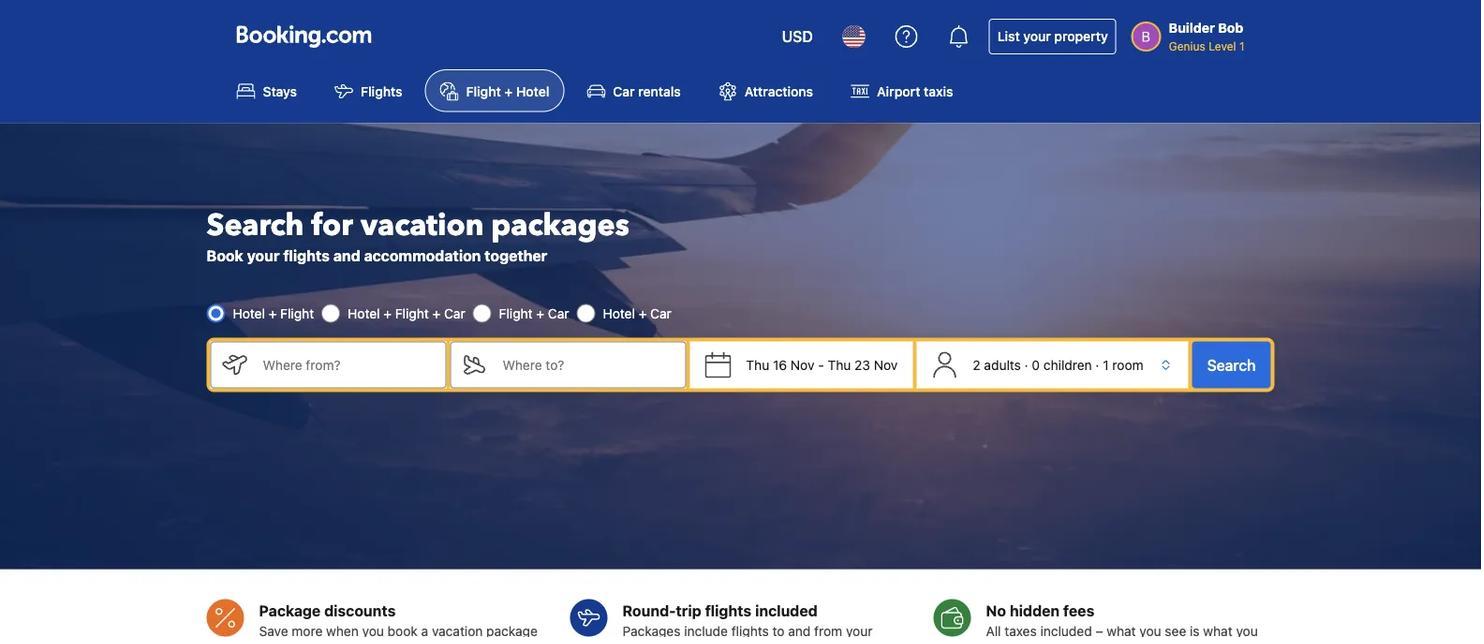 Task type: vqa. For each thing, say whether or not it's contained in the screenshot.
the explore
no



Task type: describe. For each thing, give the bounding box(es) containing it.
1 thu from the left
[[746, 357, 769, 372]]

+ for hotel + flight
[[269, 305, 277, 321]]

1 horizontal spatial flights
[[705, 601, 752, 619]]

discounts
[[324, 601, 396, 619]]

no hidden fees
[[986, 601, 1095, 619]]

1 inside builder bob genius level 1
[[1239, 39, 1245, 52]]

car rentals
[[613, 83, 681, 99]]

16
[[773, 357, 787, 372]]

builder
[[1169, 20, 1215, 36]]

and
[[333, 246, 360, 264]]

book
[[207, 246, 243, 264]]

no
[[986, 601, 1006, 619]]

genius
[[1169, 39, 1206, 52]]

2
[[973, 357, 981, 372]]

package
[[259, 601, 321, 619]]

2 nov from the left
[[874, 357, 898, 372]]

accommodation
[[364, 246, 481, 264]]

2 thu from the left
[[828, 357, 851, 372]]

search for search
[[1207, 356, 1256, 374]]

adults
[[984, 357, 1021, 372]]

flight inside flight + hotel link
[[466, 83, 501, 99]]

package discounts
[[259, 601, 396, 619]]

usd button
[[771, 14, 824, 59]]

list your property
[[997, 29, 1108, 44]]

level
[[1209, 39, 1236, 52]]

room
[[1112, 357, 1144, 372]]

car rentals link
[[572, 69, 696, 112]]

your inside search for vacation packages book your flights and accommodation together
[[247, 246, 280, 264]]

hidden
[[1010, 601, 1060, 619]]

taxis
[[924, 83, 953, 99]]

1 nov from the left
[[791, 357, 815, 372]]

0 horizontal spatial 1
[[1103, 357, 1109, 372]]

hotel + car
[[603, 305, 672, 321]]

hotel for hotel + flight
[[233, 305, 265, 321]]

fees
[[1063, 601, 1095, 619]]

hotel + flight
[[233, 305, 314, 321]]

Where from? field
[[248, 341, 446, 388]]

flights link
[[320, 69, 417, 112]]

airport taxis link
[[836, 69, 968, 112]]

search button
[[1192, 341, 1271, 388]]

round-
[[623, 601, 676, 619]]

trip
[[676, 601, 701, 619]]

-
[[818, 357, 824, 372]]

attractions
[[745, 83, 813, 99]]

airport
[[877, 83, 920, 99]]

attractions link
[[703, 69, 828, 112]]

0
[[1032, 357, 1040, 372]]



Task type: locate. For each thing, give the bounding box(es) containing it.
0 horizontal spatial ·
[[1025, 357, 1028, 372]]

flight + car
[[499, 305, 569, 321]]

0 vertical spatial your
[[1023, 29, 1051, 44]]

1 vertical spatial your
[[247, 246, 280, 264]]

0 horizontal spatial your
[[247, 246, 280, 264]]

airport taxis
[[877, 83, 953, 99]]

flight
[[466, 83, 501, 99], [280, 305, 314, 321], [395, 305, 429, 321], [499, 305, 533, 321]]

+ for flight + car
[[536, 305, 544, 321]]

search inside search for vacation packages book your flights and accommodation together
[[207, 205, 304, 245]]

1 right level
[[1239, 39, 1245, 52]]

flights down "for"
[[283, 246, 330, 264]]

flights
[[361, 83, 402, 99]]

search for search for vacation packages book your flights and accommodation together
[[207, 205, 304, 245]]

flight + hotel
[[466, 83, 549, 99]]

bob
[[1218, 20, 1244, 36]]

property
[[1054, 29, 1108, 44]]

0 vertical spatial search
[[207, 205, 304, 245]]

rentals
[[638, 83, 681, 99]]

+ for hotel + car
[[639, 305, 647, 321]]

car
[[613, 83, 635, 99], [444, 305, 465, 321], [548, 305, 569, 321], [650, 305, 672, 321]]

list your property link
[[989, 19, 1116, 54]]

1 vertical spatial search
[[1207, 356, 1256, 374]]

thu left 16
[[746, 357, 769, 372]]

+ for hotel + flight + car
[[384, 305, 392, 321]]

search
[[207, 205, 304, 245], [1207, 356, 1256, 374]]

packages
[[491, 205, 629, 245]]

usd
[[782, 28, 813, 45]]

flights inside search for vacation packages book your flights and accommodation together
[[283, 246, 330, 264]]

thu right -
[[828, 357, 851, 372]]

thu 16 nov - thu 23 nov
[[746, 357, 898, 372]]

+ for flight + hotel
[[504, 83, 513, 99]]

nov right 23
[[874, 357, 898, 372]]

1 horizontal spatial your
[[1023, 29, 1051, 44]]

hotel for hotel + car
[[603, 305, 635, 321]]

0 horizontal spatial flights
[[283, 246, 330, 264]]

1 horizontal spatial search
[[1207, 356, 1256, 374]]

· left "0"
[[1025, 357, 1028, 372]]

your
[[1023, 29, 1051, 44], [247, 246, 280, 264]]

your right book
[[247, 246, 280, 264]]

nov
[[791, 357, 815, 372], [874, 357, 898, 372]]

1 vertical spatial flights
[[705, 601, 752, 619]]

0 horizontal spatial thu
[[746, 357, 769, 372]]

1 horizontal spatial 1
[[1239, 39, 1245, 52]]

together
[[485, 246, 548, 264]]

·
[[1025, 357, 1028, 372], [1096, 357, 1099, 372]]

builder bob genius level 1
[[1169, 20, 1245, 52]]

hotel for hotel + flight + car
[[348, 305, 380, 321]]

search for vacation packages book your flights and accommodation together
[[207, 205, 629, 264]]

list
[[997, 29, 1020, 44]]

1 vertical spatial 1
[[1103, 357, 1109, 372]]

0 horizontal spatial nov
[[791, 357, 815, 372]]

1 · from the left
[[1025, 357, 1028, 372]]

flights
[[283, 246, 330, 264], [705, 601, 752, 619]]

+
[[504, 83, 513, 99], [269, 305, 277, 321], [384, 305, 392, 321], [432, 305, 441, 321], [536, 305, 544, 321], [639, 305, 647, 321]]

flight + hotel link
[[425, 69, 564, 112]]

1
[[1239, 39, 1245, 52], [1103, 357, 1109, 372]]

hotel
[[516, 83, 549, 99], [233, 305, 265, 321], [348, 305, 380, 321], [603, 305, 635, 321]]

your right list
[[1023, 29, 1051, 44]]

nov left -
[[791, 357, 815, 372]]

children
[[1044, 357, 1092, 372]]

1 horizontal spatial ·
[[1096, 357, 1099, 372]]

round-trip flights included
[[623, 601, 818, 619]]

flights right trip
[[705, 601, 752, 619]]

for
[[311, 205, 353, 245]]

1 left room
[[1103, 357, 1109, 372]]

Where to? field
[[488, 341, 686, 388]]

thu
[[746, 357, 769, 372], [828, 357, 851, 372]]

1 horizontal spatial thu
[[828, 357, 851, 372]]

hotel + flight + car
[[348, 305, 465, 321]]

2 adults · 0 children · 1 room
[[973, 357, 1144, 372]]

stays
[[263, 83, 297, 99]]

stays link
[[222, 69, 312, 112]]

23
[[855, 357, 870, 372]]

included
[[755, 601, 818, 619]]

0 vertical spatial flights
[[283, 246, 330, 264]]

0 horizontal spatial search
[[207, 205, 304, 245]]

search inside button
[[1207, 356, 1256, 374]]

2 · from the left
[[1096, 357, 1099, 372]]

1 horizontal spatial nov
[[874, 357, 898, 372]]

booking.com online hotel reservations image
[[237, 25, 371, 48]]

· right the children
[[1096, 357, 1099, 372]]

0 vertical spatial 1
[[1239, 39, 1245, 52]]

vacation
[[361, 205, 484, 245]]



